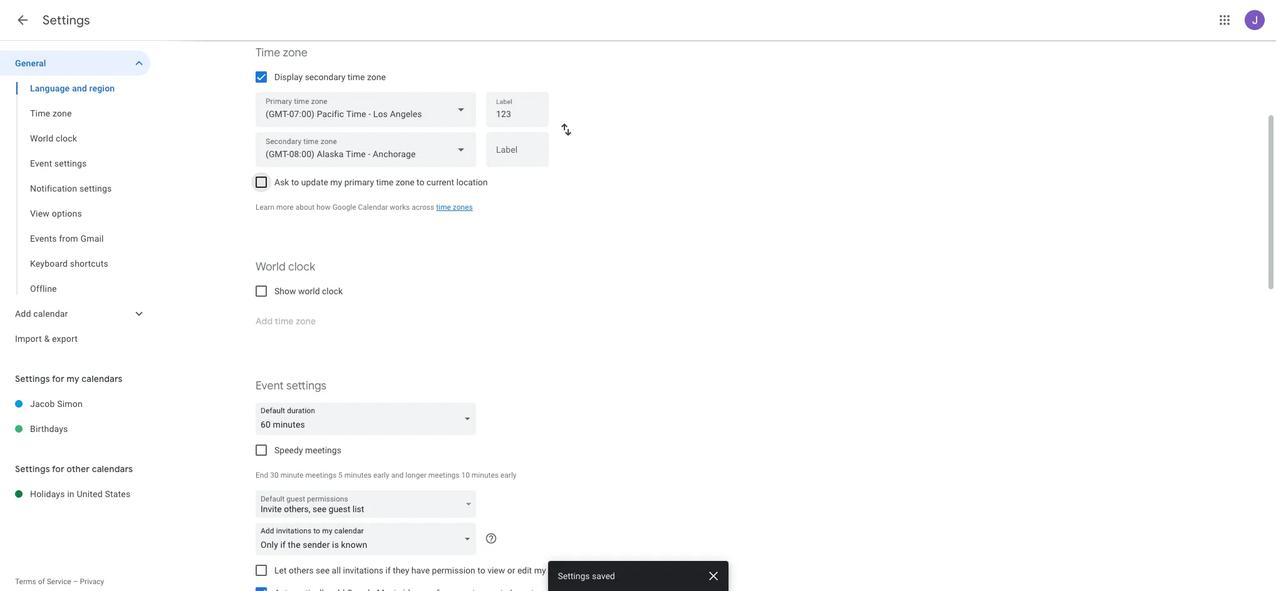 Task type: vqa. For each thing, say whether or not it's contained in the screenshot.
Anderson
no



Task type: locate. For each thing, give the bounding box(es) containing it.
1 horizontal spatial minutes
[[472, 471, 499, 480]]

event
[[30, 159, 52, 169], [256, 379, 284, 394]]

speedy meetings
[[275, 446, 342, 456]]

united
[[77, 490, 103, 500]]

0 horizontal spatial my
[[67, 374, 79, 385]]

settings for settings for my calendars
[[15, 374, 50, 385]]

0 horizontal spatial clock
[[56, 134, 77, 144]]

gmail
[[81, 234, 104, 244]]

2 minutes from the left
[[472, 471, 499, 480]]

my
[[331, 177, 342, 187], [67, 374, 79, 385], [535, 566, 546, 576]]

for for my
[[52, 374, 64, 385]]

1 vertical spatial time
[[376, 177, 394, 187]]

minutes right 5
[[345, 471, 372, 480]]

0 vertical spatial event
[[30, 159, 52, 169]]

jacob simon tree item
[[0, 392, 150, 417]]

0 vertical spatial for
[[52, 374, 64, 385]]

for for other
[[52, 464, 64, 475]]

calendars up states
[[92, 464, 133, 475]]

to left current
[[417, 177, 425, 187]]

clock up the show world clock
[[288, 260, 315, 275]]

notification settings
[[30, 184, 112, 194]]

minutes
[[345, 471, 372, 480], [472, 471, 499, 480]]

&
[[44, 334, 50, 344]]

None field
[[256, 92, 476, 127], [256, 132, 476, 167], [256, 403, 481, 436], [256, 523, 481, 556], [256, 92, 476, 127], [256, 132, 476, 167], [256, 403, 481, 436], [256, 523, 481, 556]]

settings for settings
[[43, 13, 90, 28]]

0 horizontal spatial guest
[[287, 495, 305, 504]]

from
[[59, 234, 78, 244]]

1 horizontal spatial event
[[256, 379, 284, 394]]

1 vertical spatial guest
[[329, 505, 351, 515]]

keyboard shortcuts
[[30, 259, 108, 269]]

2 for from the top
[[52, 464, 64, 475]]

5
[[339, 471, 343, 480]]

guest down permissions
[[329, 505, 351, 515]]

see left 'all' at the bottom left
[[316, 566, 330, 576]]

let
[[275, 566, 287, 576]]

settings left "saved"
[[558, 572, 590, 582]]

view
[[488, 566, 505, 576]]

events from gmail
[[30, 234, 104, 244]]

time right secondary
[[348, 72, 365, 82]]

0 vertical spatial and
[[72, 83, 87, 93]]

default
[[261, 495, 285, 504]]

minutes right 10 on the left
[[472, 471, 499, 480]]

general
[[15, 58, 46, 68]]

see inside default guest permissions invite others, see guest list
[[313, 505, 327, 515]]

others,
[[284, 505, 311, 515]]

0 vertical spatial guest
[[287, 495, 305, 504]]

time
[[348, 72, 365, 82], [376, 177, 394, 187], [436, 203, 451, 212]]

to
[[291, 177, 299, 187], [417, 177, 425, 187], [478, 566, 486, 576]]

1 horizontal spatial time
[[256, 46, 280, 60]]

other
[[67, 464, 90, 475]]

they
[[393, 566, 410, 576]]

settings up jacob
[[15, 374, 50, 385]]

world up the show
[[256, 260, 286, 275]]

time zone down language on the left top
[[30, 108, 72, 118]]

2 horizontal spatial time
[[436, 203, 451, 212]]

how
[[317, 203, 331, 212]]

google
[[333, 203, 356, 212]]

0 horizontal spatial event settings
[[30, 159, 87, 169]]

guest up others,
[[287, 495, 305, 504]]

1 vertical spatial see
[[316, 566, 330, 576]]

see down permissions
[[313, 505, 327, 515]]

time
[[256, 46, 280, 60], [30, 108, 50, 118]]

display
[[275, 72, 303, 82]]

1 horizontal spatial clock
[[288, 260, 315, 275]]

settings
[[54, 159, 87, 169], [80, 184, 112, 194], [287, 379, 327, 394]]

0 horizontal spatial time
[[348, 72, 365, 82]]

meetings
[[305, 446, 342, 456], [306, 471, 337, 480], [429, 471, 460, 480]]

secondary
[[305, 72, 346, 82]]

others
[[289, 566, 314, 576]]

1 vertical spatial event
[[256, 379, 284, 394]]

1 vertical spatial world
[[256, 260, 286, 275]]

event settings
[[30, 159, 87, 169], [256, 379, 327, 394]]

0 vertical spatial event settings
[[30, 159, 87, 169]]

terms of service – privacy
[[15, 578, 104, 587]]

if
[[386, 566, 391, 576]]

0 vertical spatial time zone
[[256, 46, 308, 60]]

early up invite others, see guest list popup button
[[374, 471, 390, 480]]

1 vertical spatial calendars
[[92, 464, 133, 475]]

1 vertical spatial time
[[30, 108, 50, 118]]

0 vertical spatial calendars
[[82, 374, 123, 385]]

1 horizontal spatial guest
[[329, 505, 351, 515]]

1 vertical spatial and
[[391, 471, 404, 480]]

0 horizontal spatial to
[[291, 177, 299, 187]]

0 vertical spatial world
[[30, 134, 53, 144]]

10
[[462, 471, 470, 480]]

clock
[[56, 134, 77, 144], [288, 260, 315, 275], [322, 286, 343, 297]]

2 vertical spatial clock
[[322, 286, 343, 297]]

group
[[0, 76, 150, 302]]

world clock inside group
[[30, 134, 77, 144]]

1 horizontal spatial early
[[501, 471, 517, 480]]

0 horizontal spatial world
[[30, 134, 53, 144]]

calendar
[[33, 309, 68, 319]]

0 horizontal spatial time
[[30, 108, 50, 118]]

settings right go back icon
[[43, 13, 90, 28]]

0 vertical spatial world clock
[[30, 134, 77, 144]]

calendars up jacob simon tree item
[[82, 374, 123, 385]]

0 horizontal spatial and
[[72, 83, 87, 93]]

time left 'zones'
[[436, 203, 451, 212]]

for up jacob simon
[[52, 374, 64, 385]]

early right 10 on the left
[[501, 471, 517, 480]]

language
[[30, 83, 70, 93]]

1 horizontal spatial my
[[331, 177, 342, 187]]

time zone up display
[[256, 46, 308, 60]]

world clock up notification
[[30, 134, 77, 144]]

time zones link
[[436, 203, 473, 212]]

–
[[73, 578, 78, 587]]

world inside group
[[30, 134, 53, 144]]

add
[[15, 309, 31, 319]]

go back image
[[15, 13, 30, 28]]

1 vertical spatial for
[[52, 464, 64, 475]]

for left 'other'
[[52, 464, 64, 475]]

1 for from the top
[[52, 374, 64, 385]]

world down language on the left top
[[30, 134, 53, 144]]

holidays in united states
[[30, 490, 131, 500]]

my up jacob simon tree item
[[67, 374, 79, 385]]

calendars
[[82, 374, 123, 385], [92, 464, 133, 475]]

0 vertical spatial clock
[[56, 134, 77, 144]]

0 horizontal spatial world clock
[[30, 134, 77, 144]]

settings for other calendars
[[15, 464, 133, 475]]

jacob
[[30, 399, 55, 409]]

jacob simon
[[30, 399, 83, 409]]

settings up holidays
[[15, 464, 50, 475]]

my right 'update'
[[331, 177, 342, 187]]

saved
[[592, 572, 615, 582]]

1 horizontal spatial world
[[256, 260, 286, 275]]

0 vertical spatial see
[[313, 505, 327, 515]]

1 horizontal spatial event settings
[[256, 379, 327, 394]]

and left region
[[72, 83, 87, 93]]

zone up display
[[283, 46, 308, 60]]

time down language on the left top
[[30, 108, 50, 118]]

zone down language and region
[[53, 108, 72, 118]]

permission
[[432, 566, 476, 576]]

settings for settings saved
[[558, 572, 590, 582]]

clock right world
[[322, 286, 343, 297]]

settings for settings for other calendars
[[15, 464, 50, 475]]

calendars for settings for other calendars
[[92, 464, 133, 475]]

learn more about how google calendar works across time zones
[[256, 203, 473, 212]]

clock up notification settings
[[56, 134, 77, 144]]

world
[[30, 134, 53, 144], [256, 260, 286, 275]]

0 horizontal spatial time zone
[[30, 108, 72, 118]]

to left view at bottom left
[[478, 566, 486, 576]]

Label for primary time zone. text field
[[497, 105, 539, 123]]

and inside group
[[72, 83, 87, 93]]

time up display
[[256, 46, 280, 60]]

default guest permissions invite others, see guest list
[[261, 495, 364, 515]]

1 horizontal spatial time zone
[[256, 46, 308, 60]]

1 vertical spatial settings
[[80, 184, 112, 194]]

general tree item
[[0, 51, 150, 76]]

tree
[[0, 51, 150, 352]]

0 vertical spatial time
[[256, 46, 280, 60]]

world clock
[[30, 134, 77, 144], [256, 260, 315, 275]]

settings
[[43, 13, 90, 28], [15, 374, 50, 385], [15, 464, 50, 475], [558, 572, 590, 582]]

for
[[52, 374, 64, 385], [52, 464, 64, 475]]

privacy link
[[80, 578, 104, 587]]

0 horizontal spatial early
[[374, 471, 390, 480]]

meetings left 5
[[306, 471, 337, 480]]

guest
[[287, 495, 305, 504], [329, 505, 351, 515]]

and left longer at the left
[[391, 471, 404, 480]]

invite
[[261, 505, 282, 515]]

my right edit
[[535, 566, 546, 576]]

to right "ask"
[[291, 177, 299, 187]]

world clock up the show
[[256, 260, 315, 275]]

time right primary
[[376, 177, 394, 187]]

2 horizontal spatial my
[[535, 566, 546, 576]]

1 vertical spatial world clock
[[256, 260, 315, 275]]

group containing language and region
[[0, 76, 150, 302]]

meetings up 5
[[305, 446, 342, 456]]

1 vertical spatial my
[[67, 374, 79, 385]]

0 horizontal spatial minutes
[[345, 471, 372, 480]]

zone right secondary
[[367, 72, 386, 82]]

birthdays tree item
[[0, 417, 150, 442]]

clock inside group
[[56, 134, 77, 144]]

shortcuts
[[70, 259, 108, 269]]

and
[[72, 83, 87, 93], [391, 471, 404, 480]]

2 vertical spatial time
[[436, 203, 451, 212]]

calendar
[[358, 203, 388, 212]]

holidays in united states tree item
[[0, 482, 150, 507]]

zone up works
[[396, 177, 415, 187]]

early
[[374, 471, 390, 480], [501, 471, 517, 480]]



Task type: describe. For each thing, give the bounding box(es) containing it.
longer
[[406, 471, 427, 480]]

show world clock
[[275, 286, 343, 297]]

region
[[89, 83, 115, 93]]

1 vertical spatial time zone
[[30, 108, 72, 118]]

settings for my calendars tree
[[0, 392, 150, 442]]

birthdays
[[30, 424, 68, 434]]

30
[[270, 471, 279, 480]]

view options
[[30, 209, 82, 219]]

2 early from the left
[[501, 471, 517, 480]]

calendars for settings for my calendars
[[82, 374, 123, 385]]

2 horizontal spatial to
[[478, 566, 486, 576]]

works
[[390, 203, 410, 212]]

1 horizontal spatial time
[[376, 177, 394, 187]]

current
[[427, 177, 455, 187]]

about
[[296, 203, 315, 212]]

1 vertical spatial clock
[[288, 260, 315, 275]]

birthdays link
[[30, 417, 150, 442]]

or
[[508, 566, 516, 576]]

learn
[[256, 203, 275, 212]]

speedy
[[275, 446, 303, 456]]

view
[[30, 209, 50, 219]]

offline
[[30, 284, 57, 294]]

import & export
[[15, 334, 78, 344]]

terms
[[15, 578, 36, 587]]

keyboard
[[30, 259, 68, 269]]

let others see all invitations if they have permission to view or edit my events
[[275, 566, 574, 576]]

show
[[275, 286, 296, 297]]

1 vertical spatial event settings
[[256, 379, 327, 394]]

swap time zones image
[[559, 122, 574, 137]]

zones
[[453, 203, 473, 212]]

primary
[[345, 177, 374, 187]]

tree containing general
[[0, 51, 150, 352]]

invitations
[[343, 566, 384, 576]]

1 horizontal spatial to
[[417, 177, 425, 187]]

display secondary time zone
[[275, 72, 386, 82]]

have
[[412, 566, 430, 576]]

of
[[38, 578, 45, 587]]

permissions
[[307, 495, 348, 504]]

2 horizontal spatial clock
[[322, 286, 343, 297]]

service
[[47, 578, 71, 587]]

import
[[15, 334, 42, 344]]

meetings left 10 on the left
[[429, 471, 460, 480]]

events
[[549, 566, 574, 576]]

privacy
[[80, 578, 104, 587]]

ask to update my primary time zone to current location
[[275, 177, 488, 187]]

2 vertical spatial my
[[535, 566, 546, 576]]

more
[[276, 203, 294, 212]]

end 30 minute meetings 5 minutes early and longer meetings 10 minutes early
[[256, 471, 517, 480]]

holidays
[[30, 490, 65, 500]]

0 vertical spatial settings
[[54, 159, 87, 169]]

ask
[[275, 177, 289, 187]]

1 minutes from the left
[[345, 471, 372, 480]]

invite others, see guest list button
[[256, 491, 476, 522]]

terms of service link
[[15, 578, 71, 587]]

Label for secondary time zone. text field
[[497, 145, 539, 163]]

holidays in united states link
[[30, 482, 150, 507]]

language and region
[[30, 83, 115, 93]]

0 horizontal spatial event
[[30, 159, 52, 169]]

across
[[412, 203, 435, 212]]

in
[[67, 490, 74, 500]]

export
[[52, 334, 78, 344]]

add calendar
[[15, 309, 68, 319]]

2 vertical spatial settings
[[287, 379, 327, 394]]

update
[[301, 177, 328, 187]]

settings heading
[[43, 13, 90, 28]]

world
[[298, 286, 320, 297]]

0 vertical spatial my
[[331, 177, 342, 187]]

location
[[457, 177, 488, 187]]

1 horizontal spatial world clock
[[256, 260, 315, 275]]

1 early from the left
[[374, 471, 390, 480]]

list
[[353, 505, 364, 515]]

states
[[105, 490, 131, 500]]

options
[[52, 209, 82, 219]]

zone inside group
[[53, 108, 72, 118]]

event settings inside group
[[30, 159, 87, 169]]

time inside group
[[30, 108, 50, 118]]

notification
[[30, 184, 77, 194]]

1 horizontal spatial and
[[391, 471, 404, 480]]

settings for my calendars
[[15, 374, 123, 385]]

edit
[[518, 566, 532, 576]]

simon
[[57, 399, 83, 409]]

events
[[30, 234, 57, 244]]

settings saved
[[558, 572, 615, 582]]

0 vertical spatial time
[[348, 72, 365, 82]]

all
[[332, 566, 341, 576]]

end
[[256, 471, 268, 480]]

minute
[[281, 471, 304, 480]]



